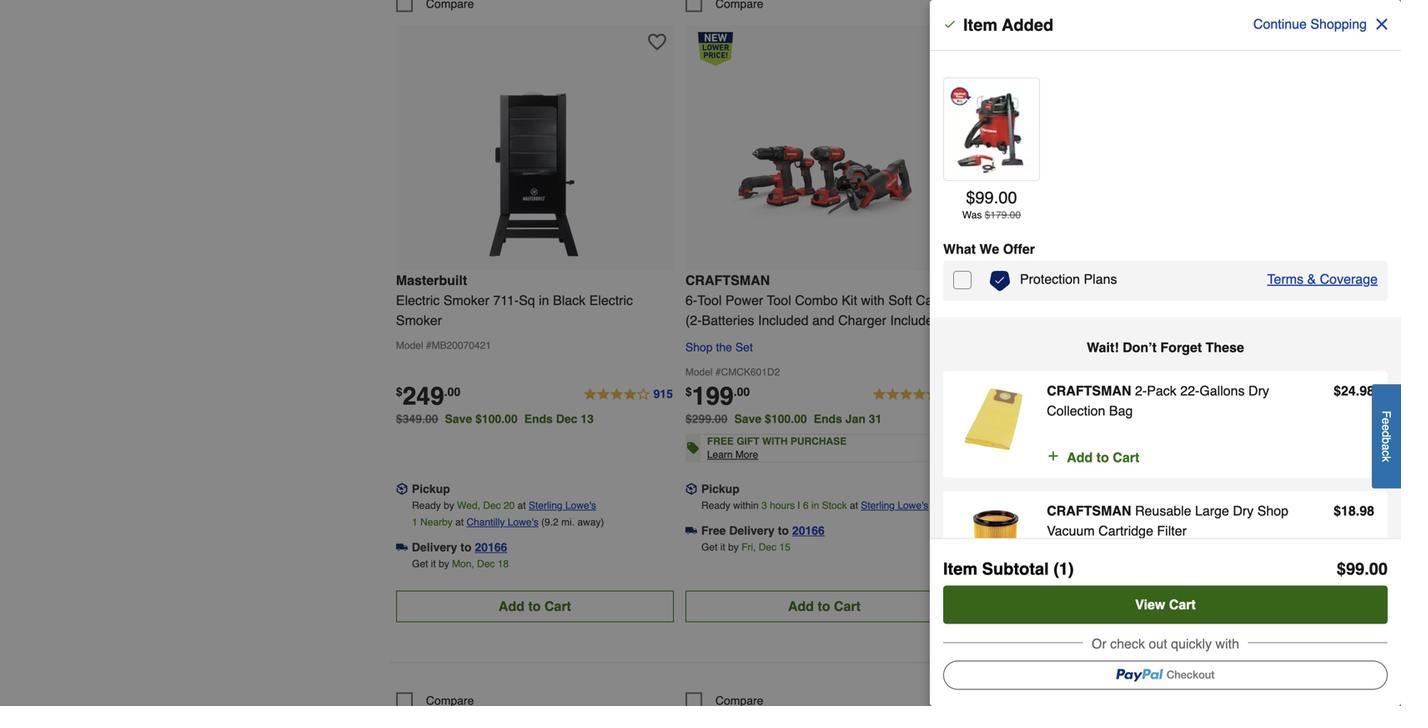 Task type: describe. For each thing, give the bounding box(es) containing it.
craftsman 6-tool power tool combo kit with soft case (2-batteries included and charger included)
[[686, 273, 947, 328]]

98 for $ 24 . 98
[[1360, 383, 1375, 399]]

terms & coverage
[[1268, 272, 1378, 287]]

cmxevcvvjh1612a
[[1011, 360, 1108, 372]]

2 horizontal spatial add to cart button
[[1047, 448, 1140, 468]]

dec for get it by fri, dec 15
[[759, 542, 777, 554]]

pickup image for free
[[975, 484, 987, 495]]

ends for 99
[[1097, 413, 1126, 426]]

0 horizontal spatial add to cart button
[[396, 591, 674, 623]]

accessories
[[975, 333, 1047, 348]]

pickup for get it by mon, dec 18
[[412, 483, 450, 496]]

get for delivery
[[412, 559, 428, 570]]

view cart
[[1136, 597, 1196, 613]]

1 inside 'ready by wed, dec 20 at sterling lowe's 1 nearby at chantilly lowe's (9.2 mi. away)'
[[412, 517, 418, 529]]

4 stars image for 99
[[1162, 385, 1253, 405]]

view
[[1136, 597, 1166, 613]]

ready within 3 hours | 6 in stock at sterling lowe's
[[702, 500, 929, 512]]

| for 6
[[798, 500, 801, 512]]

large
[[1196, 504, 1230, 519]]

included inside craftsman 6-tool power tool combo kit with soft case (2-batteries included and charger included)
[[758, 313, 809, 328]]

plans
[[1084, 272, 1118, 287]]

cmck601d2
[[721, 367, 780, 378]]

hp
[[1212, 293, 1231, 308]]

actual price $199.00 element
[[686, 382, 750, 411]]

$100.00 for 199
[[765, 413, 807, 426]]

sterling for ready within 3 hours | 1 in stock at sterling lowe's
[[1151, 500, 1185, 512]]

bag
[[1110, 403, 1133, 419]]

soft
[[889, 293, 913, 308]]

31 for 199
[[869, 413, 882, 426]]

1 horizontal spatial #
[[716, 367, 721, 378]]

nearby
[[421, 517, 453, 529]]

pack
[[1147, 383, 1177, 399]]

179
[[991, 209, 1007, 221]]

close image
[[1374, 16, 1391, 33]]

jan for 199
[[846, 413, 866, 426]]

2 horizontal spatial add to cart
[[1067, 450, 1140, 466]]

kit
[[842, 293, 858, 308]]

sterling inside 'ready by wed, dec 20 at sterling lowe's 1 nearby at chantilly lowe's (9.2 mi. away)'
[[529, 500, 563, 512]]

don't
[[1123, 340, 1157, 355]]

within for ready within 3 hours | 1 in stock at sterling lowe's
[[1023, 500, 1049, 512]]

save for 99
[[1024, 413, 1051, 426]]

1 horizontal spatial model
[[686, 367, 713, 378]]

249
[[403, 382, 444, 411]]

forget
[[1161, 340, 1202, 355]]

0 horizontal spatial delivery
[[412, 541, 457, 554]]

filter
[[1158, 524, 1187, 539]]

c
[[1380, 451, 1394, 457]]

truck filled image
[[975, 525, 987, 537]]

continue shopping button
[[1243, 5, 1402, 43]]

pickup image for delivery
[[396, 484, 408, 495]]

was
[[963, 209, 982, 221]]

0 horizontal spatial smoker
[[396, 313, 442, 328]]

plus image
[[1047, 448, 1061, 465]]

within for ready within 3 hours | 6 in stock at sterling lowe's
[[733, 500, 759, 512]]

(2-
[[686, 313, 702, 328]]

shop inside shop the set link
[[686, 341, 713, 354]]

2 vertical spatial 99
[[1347, 560, 1365, 579]]

free
[[707, 436, 734, 448]]

shopping
[[1311, 16, 1367, 32]]

2 horizontal spatial with
[[1216, 637, 1240, 652]]

hours for 1
[[1060, 500, 1085, 512]]

offer
[[1003, 242, 1035, 257]]

$299.00 save $100.00 ends jan 31
[[686, 413, 882, 426]]

.00 down $ 18 . 98
[[1365, 560, 1388, 579]]

a
[[1380, 444, 1394, 451]]

shop inside reusable large dry shop vacuum cartridge filter
[[1258, 504, 1289, 519]]

0 vertical spatial product image
[[948, 85, 1038, 175]]

combo
[[795, 293, 838, 308]]

f e e d b a c k button
[[1372, 385, 1402, 489]]

ends dec 13 element
[[524, 413, 601, 426]]

continue
[[1254, 16, 1307, 32]]

1 heart outline image from the left
[[648, 33, 666, 51]]

learn
[[707, 449, 733, 461]]

31 for 99
[[1152, 413, 1165, 426]]

$ 18 . 98
[[1334, 504, 1375, 519]]

| for 1
[[1088, 500, 1090, 512]]

20166 button for 6
[[793, 523, 825, 539]]

terms
[[1268, 272, 1304, 287]]

tag filled image
[[687, 437, 699, 460]]

wed,
[[457, 500, 480, 512]]

model # mb20070421
[[396, 340, 491, 352]]

1 vertical spatial vacuum
[[1109, 313, 1157, 328]]

model # cmxevcvvjh1612a
[[975, 360, 1108, 372]]

or check out quickly with
[[1092, 637, 1240, 652]]

jan for 99
[[1129, 413, 1149, 426]]

ends for 199
[[814, 413, 843, 426]]

k
[[1380, 457, 1394, 463]]

0 horizontal spatial add
[[499, 599, 525, 614]]

save for 249
[[445, 413, 472, 426]]

get it by fri, dec 15
[[702, 542, 791, 554]]

0 horizontal spatial 20166 button
[[475, 539, 508, 556]]

what
[[944, 242, 976, 257]]

ends jan 31 element for 199
[[814, 413, 889, 426]]

cart inside button
[[1170, 597, 1196, 613]]

$ inside $ 249 .00
[[396, 385, 403, 399]]

2 horizontal spatial add
[[1067, 450, 1093, 466]]

1 sterling lowe's button from the left
[[529, 498, 596, 514]]

$179.00
[[975, 413, 1017, 426]]

shop the set link
[[686, 337, 753, 357]]

dry inside the 2-pack 22-gallons dry collection bag
[[1249, 383, 1270, 399]]

we
[[980, 242, 1000, 257]]

the
[[716, 341, 732, 354]]

craftsman bonus 12v car vacuum 16-gallons 6.5-hp corded wet/dry shop vacuum with accessories included
[[975, 273, 1231, 348]]

terms & coverage button
[[1268, 269, 1378, 290]]

reusable
[[1135, 504, 1192, 519]]

masterbuilt
[[396, 273, 467, 288]]

coverage
[[1320, 272, 1378, 287]]

4.5 stars image
[[872, 385, 964, 405]]

savings save $100.00 element for 199
[[735, 413, 889, 426]]

actual price $99.00 element
[[975, 382, 1026, 411]]

20166 for 6
[[793, 524, 825, 538]]

f
[[1380, 411, 1394, 418]]

delivery for ready within 3 hours | 1 in stock at sterling lowe's
[[1019, 524, 1064, 538]]

3 for 1
[[1051, 500, 1057, 512]]

$ 24 . 98
[[1334, 383, 1375, 399]]

.00 up offer
[[1007, 209, 1021, 221]]

0 vertical spatial 1
[[1093, 500, 1099, 512]]

d
[[1380, 431, 1394, 438]]

product image for $ 24 . 98
[[959, 381, 1032, 461]]

5014148439 element
[[686, 693, 764, 707]]

corded
[[975, 313, 1019, 328]]

out
[[1149, 637, 1168, 652]]

fri,
[[742, 542, 756, 554]]

heart outline image
[[1227, 33, 1246, 51]]

$ 199 .00
[[686, 382, 750, 411]]

5013717237 element
[[396, 693, 474, 707]]

quickly
[[1172, 637, 1212, 652]]

away)
[[578, 517, 604, 529]]

.00 for $299.00
[[734, 385, 750, 399]]

2 electric from the left
[[590, 293, 633, 308]]

.00 for $179.00
[[1010, 385, 1026, 399]]

6.5-
[[1189, 293, 1212, 308]]

. for 18
[[1356, 504, 1360, 519]]

3 pickup from the left
[[991, 483, 1029, 496]]

711-
[[493, 293, 519, 308]]

collection
[[1047, 403, 1106, 419]]

915 button
[[583, 385, 674, 405]]

bonus
[[975, 293, 1013, 308]]

car
[[1044, 293, 1066, 308]]

$299.00
[[686, 413, 728, 426]]

.00 for wait! don't forget these
[[994, 188, 1018, 207]]

2 tool from the left
[[767, 293, 792, 308]]

chantilly lowe's button
[[467, 514, 539, 531]]

$349.00 save $100.00 ends dec 13
[[396, 413, 594, 426]]

and
[[813, 313, 835, 328]]

dec for get it by mon, dec 18
[[477, 559, 495, 570]]

masterbuilt electric smoker 711-sq in black electric smoker
[[396, 273, 633, 328]]

added
[[1002, 15, 1054, 35]]

continue shopping
[[1254, 16, 1367, 32]]

mon,
[[452, 559, 474, 570]]

what we offer
[[944, 242, 1035, 257]]

285
[[943, 388, 963, 401]]

2 heart outline image from the left
[[938, 33, 956, 51]]

free for ready within 3 hours | 6 in stock at sterling lowe's
[[702, 524, 726, 538]]

craftsman up cartridge at right
[[1047, 504, 1132, 519]]

$80.00
[[1055, 413, 1090, 426]]

was price $299.00 element
[[686, 408, 735, 426]]

$100.00 for 249
[[476, 413, 518, 426]]

batteries
[[702, 313, 755, 328]]



Task type: locate. For each thing, give the bounding box(es) containing it.
0 horizontal spatial electric
[[396, 293, 440, 308]]

1 horizontal spatial truck filled image
[[686, 525, 697, 537]]

.00 inside $ 249 .00
[[444, 385, 461, 399]]

ready by wed, dec 20 at sterling lowe's 1 nearby at chantilly lowe's (9.2 mi. away)
[[412, 500, 604, 529]]

0 vertical spatial $ 99 .00
[[975, 382, 1026, 411]]

1 horizontal spatial ends jan 31 element
[[1097, 413, 1172, 426]]

3 sterling from the left
[[1151, 500, 1185, 512]]

1 $100.00 from the left
[[476, 413, 518, 426]]

included inside craftsman bonus 12v car vacuum 16-gallons 6.5-hp corded wet/dry shop vacuum with accessories included
[[1051, 333, 1101, 348]]

dec inside 'ready by wed, dec 20 at sterling lowe's 1 nearby at chantilly lowe's (9.2 mi. away)'
[[483, 500, 501, 512]]

285 button
[[872, 385, 964, 405]]

1 vertical spatial product image
[[959, 381, 1032, 461]]

1 horizontal spatial included
[[1051, 333, 1101, 348]]

$ inside $ 199 .00
[[686, 385, 692, 399]]

actual price $249.00 element
[[396, 382, 461, 411]]

1 ends from the left
[[524, 413, 553, 426]]

0 vertical spatial .
[[1356, 383, 1360, 399]]

free delivery to 20166
[[702, 524, 825, 538], [991, 524, 1115, 538]]

20166 down "6"
[[793, 524, 825, 538]]

2 3 from the left
[[1051, 500, 1057, 512]]

0 vertical spatial get
[[702, 542, 718, 554]]

0 vertical spatial 98
[[1360, 383, 1375, 399]]

craftsman up 'collection'
[[1047, 383, 1132, 399]]

in right sq
[[539, 293, 549, 308]]

new lower price image
[[988, 32, 1023, 66]]

sterling lowe's button for ready within 3 hours | 6 in stock at sterling lowe's
[[861, 498, 929, 514]]

savings save $80.00 element
[[1024, 413, 1172, 426]]

1 horizontal spatial $100.00
[[765, 413, 807, 426]]

check
[[1111, 637, 1146, 652]]

1 left nearby on the bottom left of page
[[412, 517, 418, 529]]

1 horizontal spatial ends
[[814, 413, 843, 426]]

truck filled image
[[686, 525, 697, 537], [396, 542, 408, 554]]

stock for 6
[[822, 500, 847, 512]]

pickup image
[[686, 484, 697, 495]]

vacuum for reusable
[[1047, 524, 1095, 539]]

1 4 stars image from the left
[[583, 385, 674, 405]]

product image left (1)
[[957, 501, 1034, 578]]

$ 99 .00
[[975, 382, 1026, 411], [1337, 560, 1388, 579]]

2 . from the top
[[1356, 504, 1360, 519]]

1 | from the left
[[798, 500, 801, 512]]

0 vertical spatial by
[[444, 500, 454, 512]]

truck filled image left delivery to 20166
[[396, 542, 408, 554]]

subtotal
[[983, 560, 1049, 579]]

free delivery to 20166 for 1
[[991, 524, 1115, 538]]

125 button
[[1162, 385, 1253, 405]]

pickup up nearby on the bottom left of page
[[412, 483, 450, 496]]

0 horizontal spatial 20166
[[475, 541, 508, 554]]

1 e from the top
[[1380, 418, 1394, 425]]

1 vertical spatial it
[[431, 559, 436, 570]]

1 horizontal spatial add
[[788, 599, 814, 614]]

lowe's
[[566, 500, 596, 512], [898, 500, 929, 512], [1188, 500, 1218, 512], [508, 517, 539, 529]]

cart
[[1113, 450, 1140, 466], [1170, 597, 1196, 613], [545, 599, 571, 614], [834, 599, 861, 614]]

delivery up (1)
[[1019, 524, 1064, 538]]

ends jan 31 element down 2-
[[1097, 413, 1172, 426]]

$179.00 save $80.00 ends jan 31
[[975, 413, 1165, 426]]

4 stars image containing 125
[[1162, 385, 1253, 405]]

20166 for 1
[[1082, 524, 1115, 538]]

2 31 from the left
[[1152, 413, 1165, 426]]

0 vertical spatial smoker
[[444, 293, 490, 308]]

included up cmxevcvvjh1612a
[[1051, 333, 1101, 348]]

in inside masterbuilt electric smoker 711-sq in black electric smoker
[[539, 293, 549, 308]]

at right "6"
[[850, 500, 858, 512]]

model left "mb20070421" at the left
[[396, 340, 423, 352]]

1 horizontal spatial tool
[[767, 293, 792, 308]]

2 within from the left
[[1023, 500, 1049, 512]]

1 vertical spatial get
[[412, 559, 428, 570]]

20166 button down ready within 3 hours | 1 in stock at sterling lowe's on the bottom right of the page
[[1082, 523, 1115, 539]]

free
[[702, 524, 726, 538], [991, 524, 1016, 538]]

add to cart for middle add to cart button
[[788, 599, 861, 614]]

was price $349.00 element
[[396, 408, 445, 426]]

dry right large
[[1233, 504, 1254, 519]]

4 stars image
[[583, 385, 674, 405], [1162, 385, 1253, 405]]

.00 for $349.00
[[444, 385, 461, 399]]

more
[[736, 449, 759, 461]]

get down delivery to 20166
[[412, 559, 428, 570]]

sterling up (9.2
[[529, 500, 563, 512]]

1 pickup from the left
[[412, 483, 450, 496]]

ends jan 31 element up 'purchase'
[[814, 413, 889, 426]]

vacuum down plans
[[1070, 293, 1117, 308]]

1 ends jan 31 element from the left
[[814, 413, 889, 426]]

dec for $349.00 save $100.00 ends dec 13
[[556, 413, 578, 426]]

heart outline image left new lower price icon
[[648, 33, 666, 51]]

0 horizontal spatial in
[[539, 293, 549, 308]]

1 vertical spatial by
[[728, 542, 739, 554]]

free for ready within 3 hours | 1 in stock at sterling lowe's
[[991, 524, 1016, 538]]

sterling up filter
[[1151, 500, 1185, 512]]

delivery for ready within 3 hours | 6 in stock at sterling lowe's
[[729, 524, 775, 538]]

1 vertical spatial gallons
[[1200, 383, 1245, 399]]

1 tool from the left
[[698, 293, 722, 308]]

get left the "fri,"
[[702, 542, 718, 554]]

0 horizontal spatial truck filled image
[[396, 542, 408, 554]]

1 . from the top
[[1356, 383, 1360, 399]]

pickup down $179.00
[[991, 483, 1029, 496]]

0 horizontal spatial stock
[[822, 500, 847, 512]]

$ 99 .00 was $ 179 .00
[[963, 188, 1021, 221]]

gallons down 'these'
[[1200, 383, 1245, 399]]

6-
[[686, 293, 698, 308]]

it left mon,
[[431, 559, 436, 570]]

model up 199
[[686, 367, 713, 378]]

0 vertical spatial dry
[[1249, 383, 1270, 399]]

4 stars image containing 915
[[583, 385, 674, 405]]

1 horizontal spatial 3
[[1051, 500, 1057, 512]]

0 horizontal spatial 31
[[869, 413, 882, 426]]

at right 20
[[518, 500, 526, 512]]

1 horizontal spatial 1
[[1093, 500, 1099, 512]]

item
[[964, 15, 998, 35], [944, 560, 978, 579]]

hours down plus 'image'
[[1060, 500, 1085, 512]]

99
[[976, 188, 994, 207], [982, 382, 1010, 411], [1347, 560, 1365, 579]]

1 free from the left
[[702, 524, 726, 538]]

1 horizontal spatial hours
[[1060, 500, 1085, 512]]

3 for 6
[[762, 500, 767, 512]]

0 horizontal spatial $ 99 .00
[[975, 382, 1026, 411]]

free up get it by fri, dec 15
[[702, 524, 726, 538]]

1 horizontal spatial jan
[[1129, 413, 1149, 426]]

1 left reusable
[[1093, 500, 1099, 512]]

20166 button down "6"
[[793, 523, 825, 539]]

2 | from the left
[[1088, 500, 1090, 512]]

99 up was
[[976, 188, 994, 207]]

$349.00
[[396, 413, 438, 426]]

1 horizontal spatial 20166 button
[[793, 523, 825, 539]]

0 vertical spatial with
[[861, 293, 885, 308]]

ready for ready by wed, dec 20 at sterling lowe's 1 nearby at chantilly lowe's (9.2 mi. away)
[[412, 500, 441, 512]]

2 save from the left
[[735, 413, 762, 426]]

$ 99 .00 down $ 18 . 98
[[1337, 560, 1388, 579]]

5013107409 element
[[686, 0, 764, 12]]

0 horizontal spatial shop
[[686, 341, 713, 354]]

model # cmck601d2
[[686, 367, 780, 378]]

1 vertical spatial truck filled image
[[396, 542, 408, 554]]

within
[[733, 500, 759, 512], [1023, 500, 1049, 512]]

2 vertical spatial shop
[[1258, 504, 1289, 519]]

in
[[539, 293, 549, 308], [812, 500, 820, 512], [1101, 500, 1109, 512]]

with up wait! don't forget these
[[1161, 313, 1185, 328]]

by
[[444, 500, 454, 512], [728, 542, 739, 554], [439, 559, 449, 570]]

0 vertical spatial shop
[[1074, 313, 1106, 328]]

2 $100.00 from the left
[[765, 413, 807, 426]]

savings save $100.00 element
[[445, 413, 601, 426], [735, 413, 889, 426]]

1 electric from the left
[[396, 293, 440, 308]]

1 horizontal spatial free
[[991, 524, 1016, 538]]

3 left "6"
[[762, 500, 767, 512]]

.00 up was price $179.00 element
[[1010, 385, 1026, 399]]

1 vertical spatial 98
[[1360, 504, 1375, 519]]

1 horizontal spatial smoker
[[444, 293, 490, 308]]

dec
[[556, 413, 578, 426], [483, 500, 501, 512], [759, 542, 777, 554], [477, 559, 495, 570]]

ends up 'purchase'
[[814, 413, 843, 426]]

20166
[[793, 524, 825, 538], [1082, 524, 1115, 538], [475, 541, 508, 554]]

dry inside reusable large dry shop vacuum cartridge filter
[[1233, 504, 1254, 519]]

1 pickup image from the left
[[396, 484, 408, 495]]

by for delivery to 20166
[[439, 559, 449, 570]]

3 ends from the left
[[1097, 413, 1126, 426]]

item subtotal (1)
[[944, 560, 1074, 579]]

0 horizontal spatial 18
[[498, 559, 509, 570]]

3 save from the left
[[1024, 413, 1051, 426]]

2 free delivery to 20166 from the left
[[991, 524, 1115, 538]]

0 horizontal spatial #
[[426, 340, 432, 352]]

ready for ready within 3 hours | 6 in stock at sterling lowe's
[[702, 500, 731, 512]]

item added
[[964, 15, 1054, 35]]

craftsman up the power
[[686, 273, 770, 288]]

add to cart for add to cart button to the left
[[499, 599, 571, 614]]

product image for $ 18 . 98
[[957, 501, 1034, 578]]

0 vertical spatial gallons
[[1140, 293, 1186, 308]]

1 save from the left
[[445, 413, 472, 426]]

power
[[726, 293, 764, 308]]

2 horizontal spatial 20166
[[1082, 524, 1115, 538]]

shop up wait!
[[1074, 313, 1106, 328]]

sterling for ready within 3 hours | 6 in stock at sterling lowe's
[[861, 500, 895, 512]]

1 horizontal spatial free delivery to 20166
[[991, 524, 1115, 538]]

get for free
[[702, 542, 718, 554]]

0 horizontal spatial free
[[702, 524, 726, 538]]

$
[[966, 188, 976, 207], [985, 209, 991, 221], [1334, 383, 1342, 399], [396, 385, 403, 399], [686, 385, 692, 399], [975, 385, 982, 399], [1334, 504, 1342, 519], [1337, 560, 1347, 579]]

$ 99 .00 up $179.00
[[975, 382, 1026, 411]]

1 horizontal spatial 4 stars image
[[1162, 385, 1253, 405]]

0 horizontal spatial it
[[431, 559, 436, 570]]

1
[[1093, 500, 1099, 512], [412, 517, 418, 529]]

add to cart button down 'savings save $80.00' element
[[1047, 448, 1140, 468]]

black
[[553, 293, 586, 308]]

stock for 1
[[1112, 500, 1137, 512]]

add to cart button
[[1047, 448, 1140, 468], [396, 591, 674, 623], [686, 591, 964, 623]]

in up cartridge at right
[[1101, 500, 1109, 512]]

0 vertical spatial 99
[[976, 188, 994, 207]]

0 vertical spatial vacuum
[[1070, 293, 1117, 308]]

2 sterling lowe's button from the left
[[861, 498, 929, 514]]

get it by mon, dec 18
[[412, 559, 509, 570]]

wait!
[[1087, 340, 1119, 355]]

item for item added
[[964, 15, 998, 35]]

within up get it by fri, dec 15
[[733, 500, 759, 512]]

product image
[[948, 85, 1038, 175], [959, 381, 1032, 461], [957, 501, 1034, 578]]

1 3 from the left
[[762, 500, 767, 512]]

delivery down nearby on the bottom left of page
[[412, 541, 457, 554]]

shop the set
[[686, 341, 753, 354]]

31 down 4.5 stars image
[[869, 413, 882, 426]]

ready up nearby on the bottom left of page
[[412, 500, 441, 512]]

sterling
[[529, 500, 563, 512], [861, 500, 895, 512], [1151, 500, 1185, 512]]

31 down the pack
[[1152, 413, 1165, 426]]

| left "6"
[[798, 500, 801, 512]]

2 horizontal spatial 20166 button
[[1082, 523, 1115, 539]]

free right truck filled image
[[991, 524, 1016, 538]]

with
[[762, 436, 788, 448]]

1 horizontal spatial 20166
[[793, 524, 825, 538]]

99 for wait! don't forget these
[[976, 188, 994, 207]]

model for electric smoker 711-sq in black electric smoker
[[396, 340, 423, 352]]

2 pickup from the left
[[702, 483, 740, 496]]

2 ends jan 31 element from the left
[[1097, 413, 1172, 426]]

vacuum for craftsman
[[1070, 293, 1117, 308]]

model
[[396, 340, 423, 352], [975, 360, 1003, 372], [686, 367, 713, 378]]

1 horizontal spatial 18
[[1342, 504, 1356, 519]]

2 horizontal spatial in
[[1101, 500, 1109, 512]]

pickup image up truck filled image
[[975, 484, 987, 495]]

sterling lowe's button
[[529, 498, 596, 514], [861, 498, 929, 514], [1151, 498, 1218, 514]]

pickup right pickup image
[[702, 483, 740, 496]]

# down accessories
[[1005, 360, 1011, 372]]

3
[[762, 500, 767, 512], [1051, 500, 1057, 512]]

gallons inside craftsman bonus 12v car vacuum 16-gallons 6.5-hp corded wet/dry shop vacuum with accessories included
[[1140, 293, 1186, 308]]

1 within from the left
[[733, 500, 759, 512]]

mb20070421
[[432, 340, 491, 352]]

protection plans
[[1020, 272, 1118, 287]]

$ 249 .00
[[396, 382, 461, 411]]

add down "15"
[[788, 599, 814, 614]]

1 horizontal spatial savings save $100.00 element
[[735, 413, 889, 426]]

stock right "6"
[[822, 500, 847, 512]]

1 ready from the left
[[412, 500, 441, 512]]

by inside 'ready by wed, dec 20 at sterling lowe's 1 nearby at chantilly lowe's (9.2 mi. away)'
[[444, 500, 454, 512]]

pickup for get it by fri, dec 15
[[702, 483, 740, 496]]

within down plus 'image'
[[1023, 500, 1049, 512]]

&
[[1308, 272, 1317, 287]]

1 horizontal spatial sterling lowe's button
[[861, 498, 929, 514]]

0 vertical spatial 18
[[1342, 504, 1356, 519]]

0 horizontal spatial included
[[758, 313, 809, 328]]

3 sterling lowe's button from the left
[[1151, 498, 1218, 514]]

24
[[1342, 383, 1356, 399]]

dec left "15"
[[759, 542, 777, 554]]

2 horizontal spatial sterling lowe's button
[[1151, 498, 1218, 514]]

0 horizontal spatial 1
[[412, 517, 418, 529]]

delivery
[[729, 524, 775, 538], [1019, 524, 1064, 538], [412, 541, 457, 554]]

1 horizontal spatial pickup image
[[975, 484, 987, 495]]

2 savings save $100.00 element from the left
[[735, 413, 889, 426]]

1 horizontal spatial $ 99 .00
[[1337, 560, 1388, 579]]

ends right $80.00
[[1097, 413, 1126, 426]]

2 pickup image from the left
[[975, 484, 987, 495]]

savings save $100.00 element for 249
[[445, 413, 601, 426]]

in for ready within 3 hours | 1 in stock at sterling lowe's
[[1101, 500, 1109, 512]]

by left mon,
[[439, 559, 449, 570]]

it left the "fri,"
[[721, 542, 726, 554]]

0 horizontal spatial savings save $100.00 element
[[445, 413, 601, 426]]

smoker left 711- on the left top
[[444, 293, 490, 308]]

1 jan from the left
[[846, 413, 866, 426]]

98 for $ 18 . 98
[[1360, 504, 1375, 519]]

3 down plus 'image'
[[1051, 500, 1057, 512]]

reusable large dry shop vacuum cartridge filter
[[1047, 504, 1289, 539]]

0 horizontal spatial 3
[[762, 500, 767, 512]]

f e e d b a c k
[[1380, 411, 1394, 463]]

2 vertical spatial product image
[[957, 501, 1034, 578]]

199
[[692, 382, 734, 411]]

smoker
[[444, 293, 490, 308], [396, 313, 442, 328]]

0 horizontal spatial add to cart
[[499, 599, 571, 614]]

16-
[[1121, 293, 1140, 308]]

1 98 from the top
[[1360, 383, 1375, 399]]

2 ends from the left
[[814, 413, 843, 426]]

1 vertical spatial item
[[944, 560, 978, 579]]

2 98 from the top
[[1360, 504, 1375, 519]]

.00
[[994, 188, 1018, 207], [1007, 209, 1021, 221], [444, 385, 461, 399], [734, 385, 750, 399], [1010, 385, 1026, 399], [1365, 560, 1388, 579]]

view cart button
[[944, 586, 1388, 624]]

with up the charger
[[861, 293, 885, 308]]

it for free
[[721, 542, 726, 554]]

sq
[[519, 293, 535, 308]]

electric down masterbuilt
[[396, 293, 440, 308]]

.00 inside $ 199 .00
[[734, 385, 750, 399]]

save down $ 249 .00
[[445, 413, 472, 426]]

# for masterbuilt electric smoker 711-sq in black electric smoker
[[426, 340, 432, 352]]

2 sterling from the left
[[861, 500, 895, 512]]

99 down $ 18 . 98
[[1347, 560, 1365, 579]]

wet/dry
[[1023, 313, 1071, 328]]

included
[[758, 313, 809, 328], [1051, 333, 1101, 348]]

1 31 from the left
[[869, 413, 882, 426]]

1 vertical spatial shop
[[686, 341, 713, 354]]

2 ready from the left
[[702, 500, 731, 512]]

ready inside 'ready by wed, dec 20 at sterling lowe's 1 nearby at chantilly lowe's (9.2 mi. away)'
[[412, 500, 441, 512]]

free delivery to 20166 up the "fri,"
[[702, 524, 825, 538]]

1 horizontal spatial sterling
[[861, 500, 895, 512]]

truck filled image for delivery
[[396, 542, 408, 554]]

ready up item subtotal (1) on the right of page
[[991, 500, 1020, 512]]

915
[[654, 388, 673, 401]]

0 horizontal spatial jan
[[846, 413, 866, 426]]

1 horizontal spatial ready
[[702, 500, 731, 512]]

0 horizontal spatial within
[[733, 500, 759, 512]]

2 horizontal spatial ready
[[991, 500, 1020, 512]]

2 free from the left
[[991, 524, 1016, 538]]

vacuum inside reusable large dry shop vacuum cartridge filter
[[1047, 524, 1095, 539]]

item right checkmark image
[[964, 15, 998, 35]]

1 horizontal spatial with
[[1161, 313, 1185, 328]]

purchase
[[791, 436, 847, 448]]

0 vertical spatial item
[[964, 15, 998, 35]]

(9.2
[[542, 517, 559, 529]]

truck filled image for free
[[686, 525, 697, 537]]

free delivery to 20166 for 6
[[702, 524, 825, 538]]

ready within 3 hours | 1 in stock at sterling lowe's
[[991, 500, 1218, 512]]

20166 button
[[793, 523, 825, 539], [1082, 523, 1115, 539], [475, 539, 508, 556]]

12v
[[1017, 293, 1041, 308]]

add to cart
[[1067, 450, 1140, 466], [499, 599, 571, 614], [788, 599, 861, 614]]

1 vertical spatial with
[[1161, 313, 1185, 328]]

b
[[1380, 438, 1394, 444]]

1 vertical spatial $ 99 .00
[[1337, 560, 1388, 579]]

free gift with purchase learn more
[[707, 436, 847, 461]]

by for free delivery to 20166
[[728, 542, 739, 554]]

dec right mon,
[[477, 559, 495, 570]]

2 jan from the left
[[1129, 413, 1149, 426]]

with inside craftsman 6-tool power tool combo kit with soft case (2-batteries included and charger included)
[[861, 293, 885, 308]]

4 stars image for 249
[[583, 385, 674, 405]]

heart outline image
[[648, 33, 666, 51], [938, 33, 956, 51]]

with inside craftsman bonus 12v car vacuum 16-gallons 6.5-hp corded wet/dry shop vacuum with accessories included
[[1161, 313, 1185, 328]]

1 horizontal spatial add to cart button
[[686, 591, 964, 623]]

it for delivery
[[431, 559, 436, 570]]

1 free delivery to 20166 from the left
[[702, 524, 825, 538]]

20166 down chantilly
[[475, 541, 508, 554]]

dec left the 13
[[556, 413, 578, 426]]

e up b
[[1380, 425, 1394, 431]]

.00 up 179
[[994, 188, 1018, 207]]

1 stock from the left
[[822, 500, 847, 512]]

new lower price image
[[698, 32, 733, 66]]

jan up 'purchase'
[[846, 413, 866, 426]]

smoker up the model # mb20070421
[[396, 313, 442, 328]]

99 for $179.00
[[982, 382, 1010, 411]]

$100.00 up with
[[765, 413, 807, 426]]

vacuum
[[1070, 293, 1117, 308], [1109, 313, 1157, 328], [1047, 524, 1095, 539]]

product image up $ 99 .00 was $ 179 .00
[[948, 85, 1038, 175]]

model for bonus 12v car vacuum 16-gallons 6.5-hp corded wet/dry shop vacuum with accessories included
[[975, 360, 1003, 372]]

stock
[[822, 500, 847, 512], [1112, 500, 1137, 512]]

0 horizontal spatial |
[[798, 500, 801, 512]]

craftsman
[[686, 273, 770, 288], [975, 273, 1060, 288], [1047, 383, 1132, 399], [1047, 504, 1132, 519]]

2 4 stars image from the left
[[1162, 385, 1253, 405]]

1 vertical spatial 18
[[498, 559, 509, 570]]

1 horizontal spatial gallons
[[1200, 383, 1245, 399]]

add to cart button down mon,
[[396, 591, 674, 623]]

gallons inside the 2-pack 22-gallons dry collection bag
[[1200, 383, 1245, 399]]

sterling lowe's button for ready within 3 hours | 1 in stock at sterling lowe's
[[1151, 498, 1218, 514]]

craftsman inside craftsman 6-tool power tool combo kit with soft case (2-batteries included and charger included)
[[686, 273, 770, 288]]

.00 up was price $349.00 element
[[444, 385, 461, 399]]

craftsman inside craftsman bonus 12v car vacuum 16-gallons 6.5-hp corded wet/dry shop vacuum with accessories included
[[975, 273, 1060, 288]]

dry
[[1249, 383, 1270, 399], [1233, 504, 1254, 519]]

1 hours from the left
[[770, 500, 795, 512]]

hours for 6
[[770, 500, 795, 512]]

save for 199
[[735, 413, 762, 426]]

| left reusable
[[1088, 500, 1090, 512]]

ends jan 31 element for 99
[[1097, 413, 1172, 426]]

2 hours from the left
[[1060, 500, 1085, 512]]

20166 button for 1
[[1082, 523, 1115, 539]]

2 horizontal spatial ends
[[1097, 413, 1126, 426]]

shop inside craftsman bonus 12v car vacuum 16-gallons 6.5-hp corded wet/dry shop vacuum with accessories included
[[1074, 313, 1106, 328]]

at up cartridge at right
[[1140, 500, 1148, 512]]

. for 24
[[1356, 383, 1360, 399]]

20166 down ready within 3 hours | 1 in stock at sterling lowe's on the bottom right of the page
[[1082, 524, 1115, 538]]

15
[[780, 542, 791, 554]]

.00 down cmck601d2 at the right bottom
[[734, 385, 750, 399]]

0 horizontal spatial pickup
[[412, 483, 450, 496]]

0 horizontal spatial ready
[[412, 500, 441, 512]]

craftsman up 12v
[[975, 273, 1060, 288]]

sterling right "6"
[[861, 500, 895, 512]]

ends jan 31 element
[[814, 413, 889, 426], [1097, 413, 1172, 426]]

1 savings save $100.00 element from the left
[[445, 413, 601, 426]]

truck filled image down pickup image
[[686, 525, 697, 537]]

99 inside $ 99 .00 was $ 179 .00
[[976, 188, 994, 207]]

was price $179.00 element
[[975, 408, 1024, 426]]

e up the d
[[1380, 418, 1394, 425]]

ready for ready within 3 hours | 1 in stock at sterling lowe's
[[991, 500, 1020, 512]]

chat invite button image
[[1326, 644, 1377, 695]]

dec left 20
[[483, 500, 501, 512]]

protection plan filled image
[[990, 271, 1010, 291]]

1 horizontal spatial shop
[[1074, 313, 1106, 328]]

checkmark image
[[944, 18, 957, 31]]

5001374837 element
[[396, 0, 474, 12]]

jan down 2-
[[1129, 413, 1149, 426]]

1 sterling from the left
[[529, 500, 563, 512]]

in for ready within 3 hours | 6 in stock at sterling lowe's
[[812, 500, 820, 512]]

2 vertical spatial with
[[1216, 637, 1240, 652]]

0 horizontal spatial heart outline image
[[648, 33, 666, 51]]

# for craftsman bonus 12v car vacuum 16-gallons 6.5-hp corded wet/dry shop vacuum with accessories included
[[1005, 360, 1011, 372]]

or
[[1092, 637, 1107, 652]]

2 stock from the left
[[1112, 500, 1137, 512]]

# up actual price $199.00 'element'
[[716, 367, 721, 378]]

2 horizontal spatial pickup
[[991, 483, 1029, 496]]

2-pack 22-gallons dry collection bag
[[1047, 383, 1270, 419]]

0 horizontal spatial model
[[396, 340, 423, 352]]

included down combo
[[758, 313, 809, 328]]

by left wed,
[[444, 500, 454, 512]]

at down wed,
[[456, 517, 464, 529]]

by left the "fri,"
[[728, 542, 739, 554]]

stock up cartridge at right
[[1112, 500, 1137, 512]]

3 ready from the left
[[991, 500, 1020, 512]]

ends for 249
[[524, 413, 553, 426]]

hours left "6"
[[770, 500, 795, 512]]

vacuum up (1)
[[1047, 524, 1095, 539]]

0 horizontal spatial tool
[[698, 293, 722, 308]]

pickup image
[[396, 484, 408, 495], [975, 484, 987, 495]]

add right plus 'image'
[[1067, 450, 1093, 466]]

dry right 22-
[[1249, 383, 1270, 399]]

0 horizontal spatial pickup image
[[396, 484, 408, 495]]

2 e from the top
[[1380, 425, 1394, 431]]

0 vertical spatial truck filled image
[[686, 525, 697, 537]]

item for item subtotal (1)
[[944, 560, 978, 579]]

wait! don't forget these
[[1087, 340, 1245, 355]]

shop right large
[[1258, 504, 1289, 519]]

set
[[736, 341, 753, 354]]

0 horizontal spatial 4 stars image
[[583, 385, 674, 405]]

1 horizontal spatial save
[[735, 413, 762, 426]]



Task type: vqa. For each thing, say whether or not it's contained in the screenshot.
Ready for Ready by Wed, Dec 20 at Sterling Lowe's 1 Nearby at Chantilly Lowe's (9.2 mi. away)
yes



